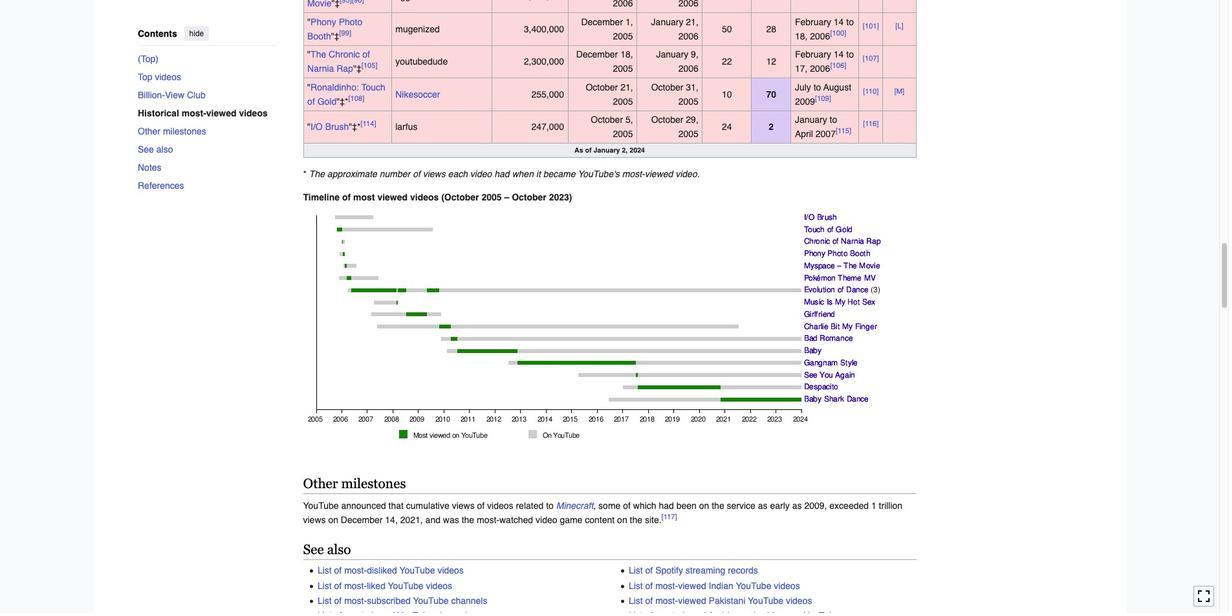 Task type: locate. For each thing, give the bounding box(es) containing it.
as
[[575, 147, 583, 154]]

2 14 from the top
[[834, 49, 844, 60]]

" for " the chronic of narnia rap
[[307, 49, 311, 60]]

1 vertical spatial december
[[576, 49, 618, 60]]

the inside '" the chronic of narnia rap'
[[311, 49, 326, 60]]

ronaldinho: touch of gold link
[[307, 82, 386, 107]]

december left 1,
[[581, 17, 623, 27]]

0 horizontal spatial 21,
[[621, 82, 633, 92]]

0 horizontal spatial "‡
[[331, 31, 339, 41]]

18, inside december 18, 2005
[[621, 49, 633, 60]]

october inside october 31, 2005
[[651, 82, 684, 92]]

2 horizontal spatial the
[[712, 501, 725, 511]]

ronaldinho:
[[311, 82, 359, 92]]

[m] link
[[895, 87, 905, 96]]

2005 down 1,
[[613, 31, 633, 41]]

became
[[543, 169, 576, 179]]

the for "
[[311, 49, 326, 60]]

billion-view club link
[[138, 86, 277, 104]]

0 horizontal spatial the
[[462, 515, 474, 526]]

nikesoccer
[[396, 89, 440, 100]]

0 vertical spatial 18,
[[795, 31, 808, 41]]

14 inside february 14 to 18, 2006
[[834, 17, 844, 27]]

1 horizontal spatial see also
[[303, 542, 351, 558]]

[l] link
[[896, 21, 904, 30]]

1 horizontal spatial on
[[617, 515, 628, 526]]

0 horizontal spatial video
[[470, 169, 492, 179]]

rap
[[337, 64, 353, 74]]

1 vertical spatial other
[[303, 476, 338, 492]]

" inside " phony photo booth
[[307, 17, 311, 27]]

2 as from the left
[[793, 501, 802, 511]]

video down related at the left
[[536, 515, 558, 526]]

videos
[[155, 72, 181, 82], [239, 108, 267, 118], [410, 192, 439, 203], [487, 501, 514, 511], [438, 566, 464, 576], [426, 581, 452, 591], [774, 581, 800, 591], [786, 596, 812, 606]]

january left 2,
[[594, 147, 620, 154]]

2005 down 31,
[[679, 96, 699, 107]]

2005 for 5,
[[613, 129, 633, 139]]

october inside october 29, 2005
[[651, 115, 684, 125]]

august
[[824, 82, 852, 92]]

february up the 17,
[[795, 49, 832, 60]]

[110]
[[863, 87, 879, 96]]

1 14 from the top
[[834, 17, 844, 27]]

service
[[727, 501, 756, 511]]

* the approximate number of views each video had when it became youtube's most-viewed video.
[[303, 169, 700, 179]]

1 vertical spatial video
[[536, 515, 558, 526]]

1 horizontal spatial "‡
[[353, 64, 362, 74]]

number
[[380, 169, 410, 179]]

(october
[[441, 192, 479, 203]]

the up narnia
[[311, 49, 326, 60]]

" up narnia
[[307, 49, 311, 60]]

1 horizontal spatial 21,
[[686, 17, 699, 27]]

2006 right the 17,
[[810, 64, 831, 74]]

as right early
[[793, 501, 802, 511]]

1 horizontal spatial views
[[423, 169, 446, 179]]

1 " from the top
[[307, 17, 311, 27]]

see
[[138, 144, 154, 154], [303, 542, 324, 558]]

to inside february 14 to 18, 2006
[[847, 17, 854, 27]]

of
[[363, 49, 370, 60], [307, 96, 315, 107], [585, 147, 592, 154], [413, 169, 421, 179], [342, 192, 351, 203], [477, 501, 485, 511], [623, 501, 631, 511], [334, 566, 342, 576], [646, 566, 653, 576], [334, 581, 342, 591], [646, 581, 653, 591], [334, 596, 342, 606], [646, 596, 653, 606]]

1 vertical spatial had
[[659, 501, 674, 511]]

"‡ inside "‡ [99]
[[331, 31, 339, 41]]

0 vertical spatial the
[[311, 49, 326, 60]]

0 vertical spatial see also
[[138, 144, 173, 154]]

0 horizontal spatial as
[[758, 501, 768, 511]]

2005 for 29,
[[679, 129, 699, 139]]

2 vertical spatial views
[[303, 515, 326, 526]]

viewed down billion-view club "link"
[[206, 108, 236, 118]]

2005 inside december 18, 2005
[[613, 64, 633, 74]]

2 vertical spatial december
[[341, 515, 383, 526]]

december inside december 18, 2005
[[576, 49, 618, 60]]

0 vertical spatial had
[[495, 169, 510, 179]]

"‡* [108]
[[337, 94, 365, 107]]

2005 inside december 1, 2005
[[613, 31, 633, 41]]

notes
[[138, 162, 161, 172]]

on down the some
[[617, 515, 628, 526]]

which
[[633, 501, 657, 511]]

to inside july to august 2009
[[814, 82, 821, 92]]

21,
[[686, 17, 699, 27], [621, 82, 633, 92]]

0 vertical spatial also
[[156, 144, 173, 154]]

trillion
[[879, 501, 903, 511]]

other milestones up announced
[[303, 476, 406, 492]]

january inside january to april 2007 [115]
[[795, 115, 827, 125]]

1 vertical spatial february
[[795, 49, 832, 60]]

photo
[[339, 17, 363, 27]]

most- inside , some of which had been on the service as early as 2009, exceeded 1 trillion views on december 14, 2021, and was the most-watched video game content on the site.
[[477, 515, 500, 526]]

[m]
[[895, 87, 905, 96]]

2006 up february 14 to 17, 2006
[[810, 31, 831, 41]]

see also down announced
[[303, 542, 351, 558]]

1 vertical spatial see
[[303, 542, 324, 558]]

december down december 1, 2005
[[576, 49, 618, 60]]

january inside january 9, 2006
[[656, 49, 689, 60]]

december inside december 1, 2005
[[581, 17, 623, 27]]

2006 up 9,
[[679, 31, 699, 41]]

[115]
[[836, 127, 852, 136]]

2 " from the top
[[307, 49, 311, 60]]

october left '29,'
[[651, 115, 684, 125]]

1 horizontal spatial as
[[793, 501, 802, 511]]

" left brush
[[307, 122, 311, 132]]

0 vertical spatial february
[[795, 17, 832, 27]]

also up notes
[[156, 144, 173, 154]]

14 inside february 14 to 17, 2006
[[834, 49, 844, 60]]

exceeded
[[830, 501, 869, 511]]

2005 inside october 5, 2005
[[613, 129, 633, 139]]

see also
[[138, 144, 173, 154], [303, 542, 351, 558]]

" inside '" the chronic of narnia rap'
[[307, 49, 311, 60]]

the right *
[[309, 169, 325, 179]]

14,
[[385, 515, 398, 526]]

spotify
[[656, 566, 683, 576]]

february up [100]
[[795, 17, 832, 27]]

18, down december 1, 2005
[[621, 49, 633, 60]]

2005 up 5,
[[613, 96, 633, 107]]

january right 1,
[[651, 17, 684, 27]]

the right was
[[462, 515, 474, 526]]

21, inside october 21, 2005
[[621, 82, 633, 92]]

0 vertical spatial "‡
[[331, 31, 339, 41]]

0 vertical spatial december
[[581, 17, 623, 27]]

2005 down '29,'
[[679, 129, 699, 139]]

1 horizontal spatial milestones
[[341, 476, 406, 492]]

21, up 9,
[[686, 17, 699, 27]]

i/o
[[311, 122, 323, 132]]

disliked
[[367, 566, 397, 576]]

youtube's
[[578, 169, 620, 179]]

booth
[[307, 31, 331, 41]]

3 " from the top
[[307, 82, 311, 92]]

1 horizontal spatial other
[[303, 476, 338, 492]]

had up [117]
[[659, 501, 674, 511]]

the down which at the right
[[630, 515, 643, 526]]

0 horizontal spatial other milestones
[[138, 126, 206, 136]]

2005 inside october 29, 2005
[[679, 129, 699, 139]]

video right the each
[[470, 169, 492, 179]]

14 up [100] link
[[834, 17, 844, 27]]

to up [109] link
[[814, 82, 821, 92]]

as of january 2, 2024
[[575, 147, 645, 154]]

each
[[448, 169, 468, 179]]

1 horizontal spatial had
[[659, 501, 674, 511]]

february inside february 14 to 18, 2006
[[795, 17, 832, 27]]

0 horizontal spatial 18,
[[621, 49, 633, 60]]

i/o brush link
[[311, 122, 349, 132]]

0 horizontal spatial see
[[138, 144, 154, 154]]

0 vertical spatial see
[[138, 144, 154, 154]]

18, right 28
[[795, 31, 808, 41]]

0 vertical spatial 21,
[[686, 17, 699, 27]]

1 horizontal spatial the
[[630, 515, 643, 526]]

october inside october 5, 2005
[[591, 115, 623, 125]]

1 february from the top
[[795, 17, 832, 27]]

touch
[[361, 82, 386, 92]]

1 horizontal spatial video
[[536, 515, 558, 526]]

billion-
[[138, 90, 165, 100]]

milestones down historical most-viewed videos
[[163, 126, 206, 136]]

the
[[712, 501, 725, 511], [462, 515, 474, 526], [630, 515, 643, 526]]

0 horizontal spatial "‡*
[[337, 96, 348, 107]]

that
[[389, 501, 404, 511]]

0 horizontal spatial had
[[495, 169, 510, 179]]

2005 down 5,
[[613, 129, 633, 139]]

2005 for 1,
[[613, 31, 633, 41]]

(top)
[[138, 53, 158, 64]]

january up april at right top
[[795, 115, 827, 125]]

most
[[353, 192, 375, 203]]

2005 inside october 31, 2005
[[679, 96, 699, 107]]

gold
[[318, 96, 337, 107]]

[109] link
[[815, 94, 832, 103]]

" inside the " i/o brush "‡* [114]
[[307, 122, 311, 132]]

1 vertical spatial 18,
[[621, 49, 633, 60]]

1 vertical spatial the
[[309, 169, 325, 179]]

2 horizontal spatial views
[[452, 501, 475, 511]]

4 " from the top
[[307, 122, 311, 132]]

october left 5,
[[591, 115, 623, 125]]

minecraft link
[[556, 501, 594, 511]]

5,
[[626, 115, 633, 125]]

18, inside february 14 to 18, 2006
[[795, 31, 808, 41]]

2005 inside october 21, 2005
[[613, 96, 633, 107]]

top videos link
[[138, 68, 277, 86]]

hide button
[[184, 27, 209, 41]]

1 horizontal spatial also
[[327, 542, 351, 558]]

also down announced
[[327, 542, 351, 558]]

1 vertical spatial 21,
[[621, 82, 633, 92]]

1 horizontal spatial other milestones
[[303, 476, 406, 492]]

[107]
[[863, 54, 879, 63]]

0 horizontal spatial views
[[303, 515, 326, 526]]

17,
[[795, 64, 808, 74]]

0 horizontal spatial see also
[[138, 144, 173, 154]]

july to august 2009
[[795, 82, 852, 107]]

narnia
[[307, 64, 334, 74]]

video inside , some of which had been on the service as early as 2009, exceeded 1 trillion views on december 14, 2021, and was the most-watched video game content on the site.
[[536, 515, 558, 526]]

0 horizontal spatial also
[[156, 144, 173, 154]]

0 horizontal spatial milestones
[[163, 126, 206, 136]]

see also up notes
[[138, 144, 173, 154]]

[114] link
[[361, 120, 376, 129]]

14 up [106]
[[834, 49, 844, 60]]

the left service
[[712, 501, 725, 511]]

fullscreen image
[[1198, 590, 1211, 603]]

"‡ inside "‡ [105]
[[353, 64, 362, 74]]

2006 down 9,
[[679, 64, 699, 74]]

had inside , some of which had been on the service as early as 2009, exceeded 1 trillion views on december 14, 2021, and was the most-watched video game content on the site.
[[659, 501, 674, 511]]

july
[[795, 82, 811, 92]]

records
[[728, 566, 758, 576]]

"‡*
[[337, 96, 348, 107], [349, 122, 361, 132]]

viewed
[[206, 108, 236, 118], [645, 169, 673, 179], [378, 192, 408, 203], [678, 581, 707, 591], [678, 596, 707, 606]]

milestones
[[163, 126, 206, 136], [341, 476, 406, 492]]

0 vertical spatial views
[[423, 169, 446, 179]]

0 vertical spatial other
[[138, 126, 160, 136]]

on left "14,"
[[328, 515, 338, 526]]

to up [100]
[[847, 17, 854, 27]]

" up "booth"
[[307, 17, 311, 27]]

1 vertical spatial "‡*
[[349, 122, 361, 132]]

milestones up announced
[[341, 476, 406, 492]]

0 vertical spatial video
[[470, 169, 492, 179]]

14
[[834, 17, 844, 27], [834, 49, 844, 60]]

1 vertical spatial views
[[452, 501, 475, 511]]

[106] link
[[831, 61, 847, 70]]

to up [106]
[[847, 49, 854, 60]]

[100] link
[[831, 29, 847, 38]]

to
[[847, 17, 854, 27], [847, 49, 854, 60], [814, 82, 821, 92], [830, 115, 838, 125], [546, 501, 554, 511]]

to up '[115]'
[[830, 115, 838, 125]]

view
[[165, 90, 184, 100]]

1 vertical spatial 14
[[834, 49, 844, 60]]

" down narnia
[[307, 82, 311, 92]]

[l]
[[896, 21, 904, 30]]

related
[[516, 501, 544, 511]]

december down announced
[[341, 515, 383, 526]]

on right been
[[699, 501, 709, 511]]

january inside january 21, 2006
[[651, 17, 684, 27]]

announced
[[341, 501, 386, 511]]

0 vertical spatial 14
[[834, 17, 844, 27]]

january for january to april 2007 [115]
[[795, 115, 827, 125]]

[110] link
[[863, 87, 879, 96]]

february for 18,
[[795, 17, 832, 27]]

december 1, 2005
[[581, 17, 633, 41]]

video
[[470, 169, 492, 179], [536, 515, 558, 526]]

as left early
[[758, 501, 768, 511]]

january left 9,
[[656, 49, 689, 60]]

1 horizontal spatial "‡*
[[349, 122, 361, 132]]

2006 inside february 14 to 17, 2006
[[810, 64, 831, 74]]

had left when
[[495, 169, 510, 179]]

october 29, 2005
[[651, 115, 699, 139]]

"
[[307, 17, 311, 27], [307, 49, 311, 60], [307, 82, 311, 92], [307, 122, 311, 132]]

1 horizontal spatial 18,
[[795, 31, 808, 41]]

october left 31,
[[651, 82, 684, 92]]

" for " ronaldinho: touch of gold
[[307, 82, 311, 92]]

of inside '" the chronic of narnia rap'
[[363, 49, 370, 60]]

february inside february 14 to 17, 2006
[[795, 49, 832, 60]]

1 vertical spatial also
[[327, 542, 351, 558]]

other milestones down the historical
[[138, 126, 206, 136]]

0 vertical spatial milestones
[[163, 126, 206, 136]]

2 february from the top
[[795, 49, 832, 60]]

" inside " ronaldinho: touch of gold
[[307, 82, 311, 92]]

0 vertical spatial "‡*
[[337, 96, 348, 107]]

21, inside january 21, 2006
[[686, 17, 699, 27]]

list of most-disliked youtube videos list of most-liked youtube videos list of most-subscribed youtube channels
[[318, 566, 488, 606]]

october down december 18, 2005
[[586, 82, 618, 92]]

1 vertical spatial "‡
[[353, 64, 362, 74]]

october inside october 21, 2005
[[586, 82, 618, 92]]

viewed left the video.
[[645, 169, 673, 179]]

1 vertical spatial see also
[[303, 542, 351, 558]]

2009
[[795, 96, 815, 107]]

21, up 5,
[[621, 82, 633, 92]]

2 horizontal spatial on
[[699, 501, 709, 511]]

2006
[[679, 31, 699, 41], [810, 31, 831, 41], [679, 64, 699, 74], [810, 64, 831, 74]]

2005 up october 21, 2005
[[613, 64, 633, 74]]

timeline of most viewed videos (october 2005 – october 2023)
[[303, 192, 572, 203]]

october
[[586, 82, 618, 92], [651, 82, 684, 92], [591, 115, 623, 125], [651, 115, 684, 125], [512, 192, 547, 203]]



Task type: vqa. For each thing, say whether or not it's contained in the screenshot.
Integrity
no



Task type: describe. For each thing, give the bounding box(es) containing it.
january to april 2007 [115]
[[795, 115, 852, 139]]

october for october 31, 2005
[[651, 82, 684, 92]]

1 vertical spatial other milestones
[[303, 476, 406, 492]]

–
[[504, 192, 509, 203]]

of inside , some of which had been on the service as early as 2009, exceeded 1 trillion views on december 14, 2021, and was the most-watched video game content on the site.
[[623, 501, 631, 511]]

0 vertical spatial other milestones
[[138, 126, 206, 136]]

billion-view club
[[138, 90, 205, 100]]

1 vertical spatial milestones
[[341, 476, 406, 492]]

february 14 to 18, 2006
[[795, 17, 854, 41]]

october right – on the top
[[512, 192, 547, 203]]

pakistani
[[709, 596, 746, 606]]

hide
[[189, 29, 204, 38]]

1 as from the left
[[758, 501, 768, 511]]

phony
[[311, 17, 336, 27]]

october for october 5, 2005
[[591, 115, 623, 125]]

[108]
[[348, 94, 365, 103]]

"‡* inside the " i/o brush "‡* [114]
[[349, 122, 361, 132]]

watched
[[500, 515, 533, 526]]

0 horizontal spatial on
[[328, 515, 338, 526]]

contents
[[138, 29, 177, 39]]

" ronaldinho: touch of gold
[[307, 82, 386, 107]]

chronic
[[329, 49, 360, 60]]

1
[[872, 501, 877, 511]]

14 for february 14 to 18, 2006
[[834, 17, 844, 27]]

list of most-viewed pakistani youtube videos link
[[629, 596, 812, 606]]

approximate
[[327, 169, 377, 179]]

1,
[[626, 17, 633, 27]]

"‡* inside ""‡* [108]"
[[337, 96, 348, 107]]

of inside " ronaldinho: touch of gold
[[307, 96, 315, 107]]

some
[[599, 501, 621, 511]]

videos inside 'link'
[[155, 72, 181, 82]]

21, for january 21, 2006
[[686, 17, 699, 27]]

minecraft
[[556, 501, 594, 511]]

cumulative
[[406, 501, 450, 511]]

2023)
[[549, 192, 572, 203]]

nikesoccer link
[[396, 89, 440, 100]]

when
[[512, 169, 534, 179]]

february for 17,
[[795, 49, 832, 60]]

january 21, 2006
[[651, 17, 699, 41]]

january for january 9, 2006
[[656, 49, 689, 60]]

"‡ for of
[[353, 64, 362, 74]]

viewed down "list of spotify streaming records" link
[[678, 581, 707, 591]]

the chronic of narnia rap link
[[307, 49, 370, 74]]

21, for october 21, 2005
[[621, 82, 633, 92]]

" for " i/o brush "‡* [114]
[[307, 122, 311, 132]]

club
[[187, 90, 205, 100]]

3,400,000
[[524, 24, 564, 34]]

(top) link
[[138, 50, 277, 68]]

50
[[722, 24, 732, 34]]

29,
[[686, 115, 699, 125]]

to inside february 14 to 17, 2006
[[847, 49, 854, 60]]

historical most-viewed videos link
[[138, 104, 288, 122]]

14 for february 14 to 17, 2006
[[834, 49, 844, 60]]

other milestones link
[[138, 122, 277, 140]]

game
[[560, 515, 583, 526]]

" i/o brush "‡* [114]
[[307, 120, 376, 132]]

top videos
[[138, 72, 181, 82]]

liked
[[367, 581, 386, 591]]

viewed down list of most-viewed indian youtube videos link
[[678, 596, 707, 606]]

, some of which had been on the service as early as 2009, exceeded 1 trillion views on december 14, 2021, and was the most-watched video game content on the site.
[[303, 501, 903, 526]]

[116]
[[863, 120, 879, 129]]

views inside , some of which had been on the service as early as 2009, exceeded 1 trillion views on december 14, 2021, and was the most-watched video game content on the site.
[[303, 515, 326, 526]]

2
[[769, 122, 774, 132]]

december inside , some of which had been on the service as early as 2009, exceeded 1 trillion views on december 14, 2021, and was the most-watched video game content on the site.
[[341, 515, 383, 526]]

" phony photo booth
[[307, 17, 363, 41]]

70
[[767, 89, 777, 100]]

phony photo booth link
[[307, 17, 363, 41]]

[109]
[[815, 94, 832, 103]]

"‡ [105]
[[353, 61, 378, 74]]

historical most-viewed videos
[[138, 108, 267, 118]]

top
[[138, 72, 152, 82]]

[105] link
[[362, 61, 378, 70]]

to right related at the left
[[546, 501, 554, 511]]

2006 inside january 9, 2006
[[679, 64, 699, 74]]

[107] link
[[863, 54, 879, 63]]

1 horizontal spatial see
[[303, 542, 324, 558]]

"‡ for booth
[[331, 31, 339, 41]]

2006 inside february 14 to 18, 2006
[[810, 31, 831, 41]]

historical
[[138, 108, 179, 118]]

,
[[594, 501, 596, 511]]

october for october 29, 2005
[[651, 115, 684, 125]]

february 14 to 17, 2006
[[795, 49, 854, 74]]

the for *
[[309, 169, 325, 179]]

2,300,000
[[524, 56, 564, 67]]

to inside january to april 2007 [115]
[[830, 115, 838, 125]]

2006 inside january 21, 2006
[[679, 31, 699, 41]]

content
[[585, 515, 615, 526]]

january for january 21, 2006
[[651, 17, 684, 27]]

12
[[767, 56, 777, 67]]

[99]
[[339, 29, 351, 38]]

2009,
[[805, 501, 827, 511]]

[117]
[[662, 513, 677, 522]]

[105]
[[362, 61, 378, 70]]

0 horizontal spatial other
[[138, 126, 160, 136]]

" for " phony photo booth
[[307, 17, 311, 27]]

youtube announced that cumulative views of videos related to minecraft
[[303, 501, 594, 511]]

october 21, 2005
[[586, 82, 633, 107]]

247,000
[[532, 122, 564, 132]]

list of most-subscribed youtube channels link
[[318, 596, 488, 606]]

2005 for 18,
[[613, 64, 633, 74]]

subscribed
[[367, 596, 411, 606]]

been
[[677, 501, 697, 511]]

viewed down number
[[378, 192, 408, 203]]

october 31, 2005
[[651, 82, 699, 107]]

10
[[722, 89, 732, 100]]

october for october 21, 2005
[[586, 82, 618, 92]]

and
[[426, 515, 441, 526]]

2005 left – on the top
[[482, 192, 502, 203]]

youtubedude
[[396, 56, 448, 67]]

list of spotify streaming records list of most-viewed indian youtube videos list of most-viewed pakistani youtube videos
[[629, 566, 812, 606]]

milestones inside the other milestones link
[[163, 126, 206, 136]]

[100]
[[831, 29, 847, 38]]

[99] link
[[339, 29, 351, 38]]

[101]
[[863, 21, 879, 30]]

2005 for 31,
[[679, 96, 699, 107]]

28
[[767, 24, 777, 34]]

april
[[795, 129, 813, 139]]

december for december 1, 2005
[[581, 17, 623, 27]]

[108] link
[[348, 94, 365, 103]]

2005 for 21,
[[613, 96, 633, 107]]

december for december 18, 2005
[[576, 49, 618, 60]]

[114]
[[361, 120, 376, 129]]

video.
[[676, 169, 700, 179]]

timeline
[[303, 192, 340, 203]]

larfus
[[396, 122, 418, 132]]

references link
[[138, 176, 277, 194]]



